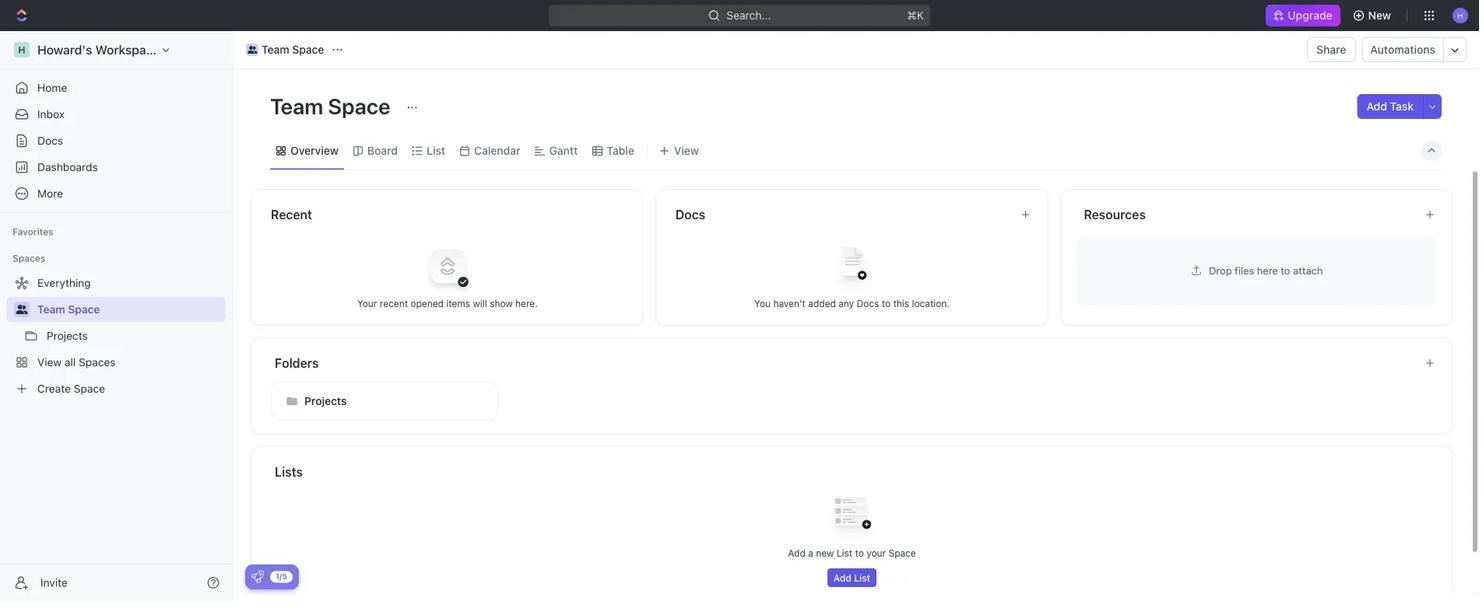 Task type: locate. For each thing, give the bounding box(es) containing it.
favorites button
[[6, 223, 60, 241]]

add left "a"
[[788, 548, 806, 559]]

team space up overview
[[270, 93, 395, 119]]

2 vertical spatial team space
[[37, 303, 100, 316]]

2 vertical spatial add
[[834, 573, 852, 584]]

no most used docs image
[[821, 235, 883, 297]]

calendar
[[474, 144, 521, 157]]

1 vertical spatial to
[[882, 298, 891, 309]]

1 horizontal spatial h
[[1458, 11, 1464, 20]]

0 vertical spatial list
[[427, 144, 445, 157]]

h inside dropdown button
[[1458, 11, 1464, 20]]

gantt link
[[546, 140, 578, 162]]

2 vertical spatial list
[[854, 573, 871, 584]]

list inside button
[[854, 573, 871, 584]]

team space link
[[242, 40, 328, 59], [37, 297, 223, 322]]

workspace
[[95, 42, 160, 57]]

projects
[[47, 330, 88, 343], [304, 395, 347, 408]]

1 horizontal spatial view
[[674, 144, 699, 157]]

2 vertical spatial to
[[855, 548, 864, 559]]

here
[[1257, 265, 1278, 276]]

tree
[[6, 271, 226, 402]]

view
[[674, 144, 699, 157], [37, 356, 62, 369]]

add list button
[[828, 569, 877, 587]]

sidebar navigation
[[0, 31, 236, 602]]

docs down view button on the top
[[676, 207, 705, 222]]

1 vertical spatial spaces
[[79, 356, 116, 369]]

projects link
[[47, 324, 223, 349]]

2 horizontal spatial docs
[[857, 298, 879, 309]]

team down everything
[[37, 303, 65, 316]]

add inside button
[[1367, 100, 1387, 113]]

docs inside sidebar navigation
[[37, 134, 63, 147]]

share button
[[1307, 37, 1356, 62]]

onboarding checklist button element
[[251, 572, 264, 584]]

1 vertical spatial h
[[18, 44, 25, 55]]

add inside button
[[834, 573, 852, 584]]

view right "table"
[[674, 144, 699, 157]]

add for add task
[[1367, 100, 1387, 113]]

spaces
[[12, 253, 45, 264], [79, 356, 116, 369]]

all
[[65, 356, 76, 369]]

team space right user group image
[[262, 43, 324, 56]]

projects inside tree
[[47, 330, 88, 343]]

projects up all
[[47, 330, 88, 343]]

0 horizontal spatial add
[[788, 548, 806, 559]]

team space
[[262, 43, 324, 56], [270, 93, 395, 119], [37, 303, 100, 316]]

to
[[1281, 265, 1291, 276], [882, 298, 891, 309], [855, 548, 864, 559]]

inbox link
[[6, 102, 226, 127]]

0 horizontal spatial view
[[37, 356, 62, 369]]

0 vertical spatial team space
[[262, 43, 324, 56]]

space right user group image
[[292, 43, 324, 56]]

howard's
[[37, 42, 92, 57]]

h inside 'element'
[[18, 44, 25, 55]]

⌘k
[[907, 9, 924, 22]]

add left the task
[[1367, 100, 1387, 113]]

0 horizontal spatial team space link
[[37, 297, 223, 322]]

create space link
[[6, 377, 223, 402]]

docs right any
[[857, 298, 879, 309]]

0 horizontal spatial list
[[427, 144, 445, 157]]

resources
[[1084, 207, 1146, 222]]

2 vertical spatial team
[[37, 303, 65, 316]]

docs down inbox
[[37, 134, 63, 147]]

to left your
[[855, 548, 864, 559]]

view for view
[[674, 144, 699, 157]]

team right user group image
[[262, 43, 289, 56]]

0 horizontal spatial docs
[[37, 134, 63, 147]]

0 vertical spatial team space link
[[242, 40, 328, 59]]

1 vertical spatial team space
[[270, 93, 395, 119]]

docs
[[37, 134, 63, 147], [676, 207, 705, 222], [857, 298, 879, 309]]

list
[[427, 144, 445, 157], [837, 548, 853, 559], [854, 573, 871, 584]]

0 horizontal spatial spaces
[[12, 253, 45, 264]]

your
[[867, 548, 886, 559]]

team up overview "link"
[[270, 93, 323, 119]]

team space link inside tree
[[37, 297, 223, 322]]

2 horizontal spatial list
[[854, 573, 871, 584]]

your
[[357, 298, 377, 309]]

add task
[[1367, 100, 1414, 113]]

new
[[1369, 9, 1391, 22]]

opened
[[411, 298, 444, 309]]

invite
[[40, 577, 68, 590]]

1 horizontal spatial docs
[[676, 207, 705, 222]]

add down add a new list to your space
[[834, 573, 852, 584]]

tree containing everything
[[6, 271, 226, 402]]

view inside button
[[674, 144, 699, 157]]

to left this
[[882, 298, 891, 309]]

automations button
[[1363, 38, 1444, 62]]

team inside tree
[[37, 303, 65, 316]]

0 vertical spatial add
[[1367, 100, 1387, 113]]

table link
[[604, 140, 634, 162]]

share
[[1317, 43, 1347, 56]]

onboarding checklist button image
[[251, 572, 264, 584]]

0 vertical spatial spaces
[[12, 253, 45, 264]]

0 horizontal spatial projects
[[47, 330, 88, 343]]

0 vertical spatial h
[[1458, 11, 1464, 20]]

0 vertical spatial projects
[[47, 330, 88, 343]]

spaces down favorites button
[[12, 253, 45, 264]]

more
[[37, 187, 63, 200]]

drop
[[1209, 265, 1232, 276]]

overview link
[[287, 140, 339, 162]]

add task button
[[1358, 94, 1423, 119]]

1 vertical spatial view
[[37, 356, 62, 369]]

h
[[1458, 11, 1464, 20], [18, 44, 25, 55]]

user group image
[[247, 46, 257, 54]]

team
[[262, 43, 289, 56], [270, 93, 323, 119], [37, 303, 65, 316]]

overview
[[290, 144, 339, 157]]

more button
[[6, 181, 226, 206]]

projects down folders
[[304, 395, 347, 408]]

drop files here to attach
[[1209, 265, 1323, 276]]

favorites
[[12, 227, 54, 237]]

spaces right all
[[79, 356, 116, 369]]

list right board on the top left
[[427, 144, 445, 157]]

1 vertical spatial add
[[788, 548, 806, 559]]

0 vertical spatial docs
[[37, 134, 63, 147]]

no lists icon. image
[[821, 485, 883, 547]]

add
[[1367, 100, 1387, 113], [788, 548, 806, 559], [834, 573, 852, 584]]

resources button
[[1083, 205, 1412, 224]]

folders
[[275, 356, 319, 371]]

0 vertical spatial to
[[1281, 265, 1291, 276]]

1 vertical spatial projects
[[304, 395, 347, 408]]

team space down everything
[[37, 303, 100, 316]]

1 vertical spatial team space link
[[37, 297, 223, 322]]

create
[[37, 383, 71, 396]]

0 vertical spatial view
[[674, 144, 699, 157]]

tree inside sidebar navigation
[[6, 271, 226, 402]]

space
[[292, 43, 324, 56], [328, 93, 390, 119], [68, 303, 100, 316], [74, 383, 105, 396], [889, 548, 916, 559]]

0 horizontal spatial to
[[855, 548, 864, 559]]

1 vertical spatial list
[[837, 548, 853, 559]]

list right new
[[837, 548, 853, 559]]

view all spaces
[[37, 356, 116, 369]]

1 horizontal spatial add
[[834, 573, 852, 584]]

0 horizontal spatial h
[[18, 44, 25, 55]]

to right here
[[1281, 265, 1291, 276]]

table
[[607, 144, 634, 157]]

gantt
[[549, 144, 578, 157]]

view inside sidebar navigation
[[37, 356, 62, 369]]

list down add a new list to your space
[[854, 573, 871, 584]]

space up board link
[[328, 93, 390, 119]]

view left all
[[37, 356, 62, 369]]

2 horizontal spatial add
[[1367, 100, 1387, 113]]

add list
[[834, 573, 871, 584]]

team space inside sidebar navigation
[[37, 303, 100, 316]]

dashboards
[[37, 161, 98, 174]]

1 horizontal spatial spaces
[[79, 356, 116, 369]]

any
[[839, 298, 854, 309]]

location.
[[912, 298, 950, 309]]

1 horizontal spatial projects
[[304, 395, 347, 408]]



Task type: describe. For each thing, give the bounding box(es) containing it.
list link
[[424, 140, 445, 162]]

view all spaces link
[[6, 350, 223, 375]]

automations
[[1371, 43, 1436, 56]]

0 vertical spatial team
[[262, 43, 289, 56]]

view button
[[654, 133, 705, 169]]

files
[[1235, 265, 1255, 276]]

attach
[[1293, 265, 1323, 276]]

you haven't added any docs to this location.
[[755, 298, 950, 309]]

items
[[446, 298, 470, 309]]

folders button
[[274, 354, 1412, 373]]

projects button
[[271, 382, 498, 421]]

h button
[[1448, 3, 1473, 28]]

calendar link
[[471, 140, 521, 162]]

will
[[473, 298, 487, 309]]

lists button
[[274, 463, 1434, 482]]

lists
[[275, 465, 303, 480]]

1 vertical spatial team
[[270, 93, 323, 119]]

upgrade
[[1288, 9, 1333, 22]]

user group image
[[16, 305, 28, 315]]

howard's workspace, , element
[[14, 42, 30, 58]]

task
[[1390, 100, 1414, 113]]

dashboards link
[[6, 155, 226, 180]]

space down everything
[[68, 303, 100, 316]]

view button
[[654, 140, 705, 162]]

2 horizontal spatial to
[[1281, 265, 1291, 276]]

recent
[[271, 207, 312, 222]]

1 vertical spatial docs
[[676, 207, 705, 222]]

add for add list
[[834, 573, 852, 584]]

you
[[755, 298, 771, 309]]

add a new list to your space
[[788, 548, 916, 559]]

home
[[37, 81, 67, 94]]

docs link
[[6, 128, 226, 153]]

1 horizontal spatial team space link
[[242, 40, 328, 59]]

2 vertical spatial docs
[[857, 298, 879, 309]]

your recent opened items will show here.
[[357, 298, 538, 309]]

this
[[893, 298, 910, 309]]

space down view all spaces
[[74, 383, 105, 396]]

home link
[[6, 76, 226, 100]]

everything link
[[6, 271, 223, 296]]

space right your
[[889, 548, 916, 559]]

everything
[[37, 277, 91, 290]]

add for add a new list to your space
[[788, 548, 806, 559]]

1 horizontal spatial list
[[837, 548, 853, 559]]

search...
[[727, 9, 771, 22]]

board link
[[364, 140, 398, 162]]

a
[[808, 548, 814, 559]]

haven't
[[773, 298, 806, 309]]

no recent items image
[[416, 235, 479, 297]]

new button
[[1347, 3, 1401, 28]]

projects inside 'button'
[[304, 395, 347, 408]]

howard's workspace
[[37, 42, 160, 57]]

create space
[[37, 383, 105, 396]]

inbox
[[37, 108, 65, 121]]

show
[[490, 298, 513, 309]]

upgrade link
[[1266, 5, 1341, 26]]

view for view all spaces
[[37, 356, 62, 369]]

here.
[[515, 298, 538, 309]]

1 horizontal spatial to
[[882, 298, 891, 309]]

new
[[816, 548, 834, 559]]

recent
[[380, 298, 408, 309]]

1/5
[[276, 573, 287, 582]]

added
[[808, 298, 836, 309]]

board
[[367, 144, 398, 157]]



Task type: vqa. For each thing, say whether or not it's contained in the screenshot.
'Rename'
no



